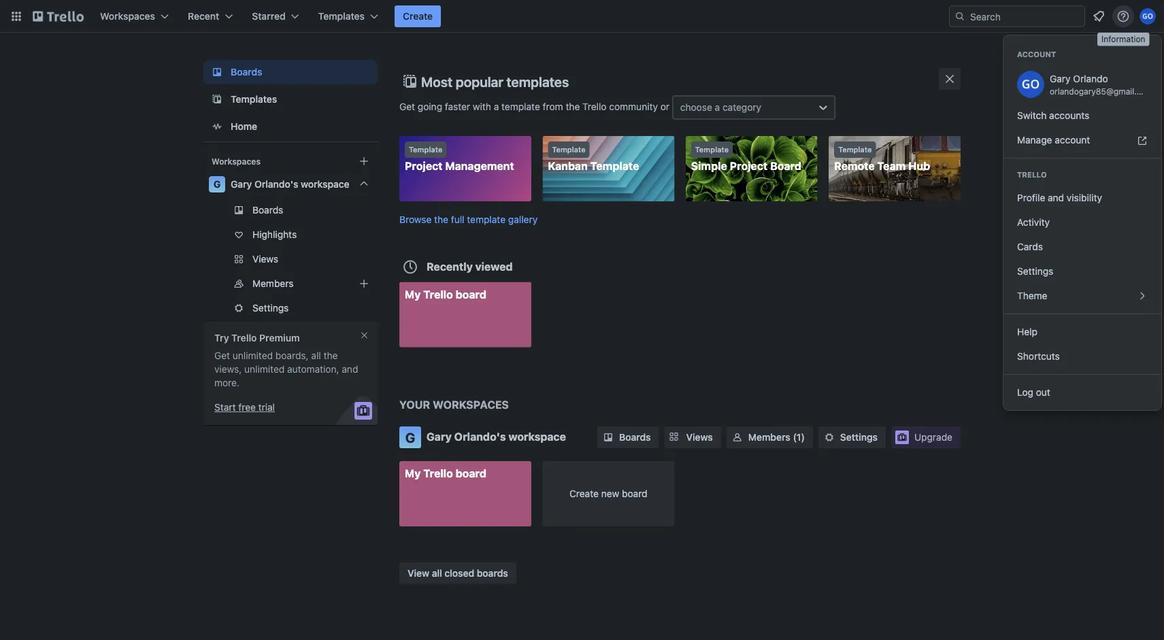 Task type: vqa. For each thing, say whether or not it's contained in the screenshot.
Switch to… image
no



Task type: describe. For each thing, give the bounding box(es) containing it.
orlando
[[1074, 73, 1109, 84]]

1 vertical spatial unlimited
[[244, 364, 285, 375]]

members for members (1)
[[749, 432, 791, 443]]

1 vertical spatial settings link
[[204, 298, 378, 319]]

and inside try trello premium get unlimited boards, all the views, unlimited automation, and more.
[[342, 364, 358, 375]]

browse
[[400, 214, 432, 225]]

try trello premium get unlimited boards, all the views, unlimited automation, and more.
[[214, 333, 358, 389]]

template board image
[[209, 91, 225, 108]]

faster
[[445, 101, 471, 112]]

all inside try trello premium get unlimited boards, all the views, unlimited automation, and more.
[[311, 350, 321, 362]]

template for remote
[[839, 145, 872, 154]]

workspaces button
[[92, 5, 177, 27]]

0 vertical spatial orlando's
[[255, 179, 299, 190]]

help
[[1018, 326, 1038, 338]]

log out button
[[1004, 381, 1162, 405]]

recently viewed
[[427, 260, 513, 273]]

0 horizontal spatial gary orlando (garyorlando) image
[[1018, 71, 1045, 98]]

view all closed boards button
[[400, 563, 517, 585]]

shortcuts
[[1018, 351, 1061, 362]]

board for 1st the my trello board link from the bottom of the page
[[456, 467, 487, 480]]

cards
[[1018, 241, 1044, 253]]

templates link
[[204, 87, 378, 112]]

boards,
[[276, 350, 309, 362]]

1 horizontal spatial gary
[[427, 431, 452, 444]]

workspaces inside workspaces popup button
[[100, 11, 155, 22]]

settings link for trello
[[1004, 259, 1162, 284]]

profile and visibility
[[1018, 192, 1103, 204]]

1 vertical spatial workspaces
[[212, 157, 261, 166]]

2 sm image from the left
[[731, 431, 745, 445]]

get inside try trello premium get unlimited boards, all the views, unlimited automation, and more.
[[214, 350, 230, 362]]

log out
[[1018, 387, 1051, 398]]

trial
[[259, 402, 275, 413]]

sm image for boards
[[602, 431, 615, 445]]

help link
[[1004, 320, 1162, 345]]

template right 'kanban'
[[591, 160, 640, 173]]

account
[[1055, 134, 1091, 146]]

switch
[[1018, 110, 1047, 121]]

sm image for settings
[[823, 431, 837, 445]]

views for the rightmost views link
[[687, 432, 713, 443]]

Search field
[[966, 6, 1085, 27]]

highlights
[[253, 229, 297, 240]]

accounts
[[1050, 110, 1090, 121]]

views for views link to the left
[[253, 254, 279, 265]]

switch accounts link
[[1004, 103, 1162, 128]]

templates inside templates link
[[231, 94, 277, 105]]

members for members
[[253, 278, 294, 289]]

(1)
[[793, 432, 805, 443]]

going
[[418, 101, 443, 112]]

full
[[451, 214, 465, 225]]

manage account link
[[1004, 128, 1162, 153]]

1 vertical spatial gary orlando's workspace
[[427, 431, 566, 444]]

choose
[[681, 102, 713, 113]]

members link
[[204, 273, 378, 295]]

kanban
[[548, 160, 588, 173]]

workspaces
[[433, 399, 509, 412]]

boards link for views
[[598, 427, 659, 449]]

1 vertical spatial gary
[[231, 179, 252, 190]]

create a workspace image
[[356, 153, 372, 170]]

activity link
[[1004, 210, 1162, 235]]

choose a category
[[681, 102, 762, 113]]

all inside button
[[432, 568, 442, 579]]

information
[[1102, 34, 1146, 44]]

trello inside try trello premium get unlimited boards, all the views, unlimited automation, and more.
[[232, 333, 257, 344]]

activity
[[1018, 217, 1051, 228]]

home link
[[204, 114, 378, 139]]

start free trial button
[[214, 401, 275, 415]]

try
[[214, 333, 229, 344]]

0 horizontal spatial views link
[[204, 249, 378, 270]]

1 horizontal spatial views link
[[665, 427, 722, 449]]

template project management
[[405, 145, 515, 173]]

manage account
[[1018, 134, 1091, 146]]

template kanban template
[[548, 145, 640, 173]]

settings for settings link corresponding to gary orlando's workspace
[[841, 432, 878, 443]]

more.
[[214, 378, 240, 389]]

management
[[446, 160, 515, 173]]

remote
[[835, 160, 875, 173]]

theme button
[[1004, 284, 1162, 308]]

gary orlando orlandogary85@gmail.com
[[1051, 73, 1154, 96]]

0 vertical spatial boards
[[231, 66, 263, 78]]

0 vertical spatial workspace
[[301, 179, 350, 190]]

recent
[[188, 11, 219, 22]]

1 vertical spatial template
[[467, 214, 506, 225]]

create new board
[[570, 489, 648, 500]]

upgrade button
[[892, 427, 961, 449]]

your workspaces
[[400, 399, 509, 412]]

manage
[[1018, 134, 1053, 146]]

templates button
[[310, 5, 387, 27]]

settings for settings link to the middle
[[253, 303, 289, 314]]

log
[[1018, 387, 1034, 398]]

or
[[661, 101, 670, 112]]

upgrade
[[915, 432, 953, 443]]

gallery
[[509, 214, 538, 225]]

1 horizontal spatial a
[[715, 102, 720, 113]]

recently
[[427, 260, 473, 273]]

hub
[[909, 160, 931, 173]]

0 vertical spatial g
[[214, 179, 221, 190]]

highlights link
[[204, 224, 378, 246]]

team
[[878, 160, 906, 173]]

1 horizontal spatial the
[[434, 214, 449, 225]]

0 notifications image
[[1091, 8, 1108, 25]]

category
[[723, 102, 762, 113]]

view
[[408, 568, 430, 579]]

create for create new board
[[570, 489, 599, 500]]



Task type: locate. For each thing, give the bounding box(es) containing it.
1 vertical spatial the
[[434, 214, 449, 225]]

settings link down members link
[[204, 298, 378, 319]]

2 vertical spatial boards link
[[598, 427, 659, 449]]

templates up home
[[231, 94, 277, 105]]

template simple project board
[[692, 145, 802, 173]]

0 horizontal spatial a
[[494, 101, 499, 112]]

add image
[[356, 276, 372, 292]]

1 horizontal spatial templates
[[318, 11, 365, 22]]

1 horizontal spatial views
[[687, 432, 713, 443]]

1 horizontal spatial gary orlando (garyorlando) image
[[1140, 8, 1157, 25]]

2 horizontal spatial gary
[[1051, 73, 1071, 84]]

template inside the template simple project board
[[696, 145, 729, 154]]

view all closed boards
[[408, 568, 508, 579]]

1 vertical spatial all
[[432, 568, 442, 579]]

boards link
[[204, 60, 378, 84], [204, 199, 378, 221], [598, 427, 659, 449]]

board image
[[209, 64, 225, 80]]

1 vertical spatial orlando's
[[455, 431, 506, 444]]

primary element
[[0, 0, 1165, 33]]

0 horizontal spatial templates
[[231, 94, 277, 105]]

1 horizontal spatial workspace
[[509, 431, 566, 444]]

new
[[602, 489, 620, 500]]

1 my trello board from the top
[[405, 288, 487, 301]]

unlimited up views,
[[233, 350, 273, 362]]

automation,
[[287, 364, 339, 375]]

template down templates
[[502, 101, 540, 112]]

0 vertical spatial templates
[[318, 11, 365, 22]]

sm image right (1)
[[823, 431, 837, 445]]

2 horizontal spatial sm image
[[823, 431, 837, 445]]

premium
[[259, 333, 300, 344]]

2 vertical spatial board
[[622, 489, 648, 500]]

your
[[400, 399, 430, 412]]

1 vertical spatial settings
[[253, 303, 289, 314]]

0 vertical spatial gary orlando's workspace
[[231, 179, 350, 190]]

gary orlando (garyorlando) image
[[1140, 8, 1157, 25], [1018, 71, 1045, 98]]

1 vertical spatial get
[[214, 350, 230, 362]]

the right from at left top
[[566, 101, 580, 112]]

boards link up highlights link
[[204, 199, 378, 221]]

recent button
[[180, 5, 241, 27]]

boards for views
[[620, 432, 651, 443]]

1 my from the top
[[405, 288, 421, 301]]

templates right the starred dropdown button
[[318, 11, 365, 22]]

sm image up create new board
[[602, 431, 615, 445]]

0 vertical spatial my
[[405, 288, 421, 301]]

0 vertical spatial views
[[253, 254, 279, 265]]

2 my from the top
[[405, 467, 421, 480]]

trello
[[583, 101, 607, 112], [1018, 171, 1048, 179], [424, 288, 453, 301], [232, 333, 257, 344], [424, 467, 453, 480]]

1 vertical spatial gary orlando (garyorlando) image
[[1018, 71, 1045, 98]]

0 vertical spatial views link
[[204, 249, 378, 270]]

gary inside gary orlando orlandogary85@gmail.com
[[1051, 73, 1071, 84]]

boards
[[231, 66, 263, 78], [253, 205, 283, 216], [620, 432, 651, 443]]

the for try trello premium get unlimited boards, all the views, unlimited automation, and more.
[[324, 350, 338, 362]]

profile
[[1018, 192, 1046, 204]]

boards
[[477, 568, 508, 579]]

0 vertical spatial board
[[456, 288, 487, 301]]

workspace
[[301, 179, 350, 190], [509, 431, 566, 444]]

and
[[1049, 192, 1065, 204], [342, 364, 358, 375]]

0 horizontal spatial views
[[253, 254, 279, 265]]

settings link for gary orlando's workspace
[[819, 427, 886, 449]]

1 vertical spatial boards link
[[204, 199, 378, 221]]

2 project from the left
[[730, 160, 768, 173]]

the for get going faster with a template from the trello community or
[[566, 101, 580, 112]]

1 horizontal spatial settings
[[841, 432, 878, 443]]

0 horizontal spatial workspace
[[301, 179, 350, 190]]

closed
[[445, 568, 475, 579]]

get up views,
[[214, 350, 230, 362]]

0 vertical spatial boards link
[[204, 60, 378, 84]]

shortcuts button
[[1004, 345, 1162, 369]]

1 horizontal spatial all
[[432, 568, 442, 579]]

3 sm image from the left
[[823, 431, 837, 445]]

template down going
[[409, 145, 443, 154]]

free
[[239, 402, 256, 413]]

1 horizontal spatial orlando's
[[455, 431, 506, 444]]

the inside try trello premium get unlimited boards, all the views, unlimited automation, and more.
[[324, 350, 338, 362]]

0 horizontal spatial workspaces
[[100, 11, 155, 22]]

0 horizontal spatial create
[[403, 11, 433, 22]]

my
[[405, 288, 421, 301], [405, 467, 421, 480]]

home image
[[209, 118, 225, 135]]

orlando's up highlights
[[255, 179, 299, 190]]

1 sm image from the left
[[602, 431, 615, 445]]

2 vertical spatial gary
[[427, 431, 452, 444]]

sm image
[[602, 431, 615, 445], [731, 431, 745, 445], [823, 431, 837, 445]]

project up the browse
[[405, 160, 443, 173]]

settings link down activity link at the right of page
[[1004, 259, 1162, 284]]

1 horizontal spatial settings link
[[819, 427, 886, 449]]

settings right (1)
[[841, 432, 878, 443]]

1 horizontal spatial sm image
[[731, 431, 745, 445]]

2 vertical spatial settings link
[[819, 427, 886, 449]]

cards link
[[1004, 235, 1162, 259]]

create up most
[[403, 11, 433, 22]]

search image
[[955, 11, 966, 22]]

1 vertical spatial board
[[456, 467, 487, 480]]

my trello board
[[405, 288, 487, 301], [405, 467, 487, 480]]

g down "home" icon
[[214, 179, 221, 190]]

from
[[543, 101, 564, 112]]

boards up highlights
[[253, 205, 283, 216]]

1 horizontal spatial members
[[749, 432, 791, 443]]

most
[[421, 74, 453, 90]]

0 vertical spatial my trello board link
[[400, 282, 532, 348]]

0 horizontal spatial orlando's
[[255, 179, 299, 190]]

1 vertical spatial views
[[687, 432, 713, 443]]

and right profile
[[1049, 192, 1065, 204]]

1 horizontal spatial create
[[570, 489, 599, 500]]

0 horizontal spatial gary orlando's workspace
[[231, 179, 350, 190]]

0 vertical spatial unlimited
[[233, 350, 273, 362]]

orlandogary85@gmail.com
[[1051, 86, 1154, 96]]

1 vertical spatial g
[[406, 430, 416, 446]]

community
[[610, 101, 658, 112]]

0 horizontal spatial settings
[[253, 303, 289, 314]]

profile and visibility link
[[1004, 186, 1162, 210]]

1 horizontal spatial g
[[406, 430, 416, 446]]

gary orlando's workspace down workspaces
[[427, 431, 566, 444]]

orlando's down workspaces
[[455, 431, 506, 444]]

create left new
[[570, 489, 599, 500]]

template for simple
[[696, 145, 729, 154]]

1 horizontal spatial workspaces
[[212, 157, 261, 166]]

1 vertical spatial boards
[[253, 205, 283, 216]]

0 horizontal spatial gary
[[231, 179, 252, 190]]

template inside template remote team hub
[[839, 145, 872, 154]]

board
[[456, 288, 487, 301], [456, 467, 487, 480], [622, 489, 648, 500]]

0 horizontal spatial g
[[214, 179, 221, 190]]

all up automation,
[[311, 350, 321, 362]]

g down your
[[406, 430, 416, 446]]

board for second the my trello board link from the bottom of the page
[[456, 288, 487, 301]]

all right the view
[[432, 568, 442, 579]]

1 vertical spatial members
[[749, 432, 791, 443]]

project left the 'board'
[[730, 160, 768, 173]]

orlando's
[[255, 179, 299, 190], [455, 431, 506, 444]]

browse the full template gallery
[[400, 214, 538, 225]]

1 vertical spatial and
[[342, 364, 358, 375]]

template remote team hub
[[835, 145, 931, 173]]

settings
[[1018, 266, 1054, 277], [253, 303, 289, 314], [841, 432, 878, 443]]

template inside template project management
[[409, 145, 443, 154]]

create for create
[[403, 11, 433, 22]]

a right choose
[[715, 102, 720, 113]]

browse the full template gallery link
[[400, 214, 538, 225]]

1 my trello board link from the top
[[400, 282, 532, 348]]

the left "full"
[[434, 214, 449, 225]]

members left (1)
[[749, 432, 791, 443]]

unlimited down "boards,"
[[244, 364, 285, 375]]

get left going
[[400, 101, 415, 112]]

0 horizontal spatial and
[[342, 364, 358, 375]]

the up automation,
[[324, 350, 338, 362]]

settings link
[[1004, 259, 1162, 284], [204, 298, 378, 319], [819, 427, 886, 449]]

project inside template project management
[[405, 160, 443, 173]]

0 horizontal spatial sm image
[[602, 431, 615, 445]]

gary orlando (garyorlando) image inside primary element
[[1140, 8, 1157, 25]]

out
[[1037, 387, 1051, 398]]

settings up premium
[[253, 303, 289, 314]]

home
[[231, 121, 257, 132]]

templates
[[507, 74, 569, 90]]

template up 'kanban'
[[552, 145, 586, 154]]

2 my trello board from the top
[[405, 467, 487, 480]]

0 vertical spatial and
[[1049, 192, 1065, 204]]

0 horizontal spatial settings link
[[204, 298, 378, 319]]

sm image inside settings link
[[823, 431, 837, 445]]

0 vertical spatial template
[[502, 101, 540, 112]]

starred
[[252, 11, 286, 22]]

boards for highlights
[[253, 205, 283, 216]]

my trello board for 1st the my trello board link from the bottom of the page
[[405, 467, 487, 480]]

gary orlando (garyorlando) image right open information menu image
[[1140, 8, 1157, 25]]

a right the with
[[494, 101, 499, 112]]

0 horizontal spatial members
[[253, 278, 294, 289]]

gary
[[1051, 73, 1071, 84], [231, 179, 252, 190], [427, 431, 452, 444]]

template up simple
[[696, 145, 729, 154]]

0 vertical spatial gary orlando (garyorlando) image
[[1140, 8, 1157, 25]]

1 vertical spatial workspace
[[509, 431, 566, 444]]

0 vertical spatial members
[[253, 278, 294, 289]]

gary orlando (garyorlando) image down account
[[1018, 71, 1045, 98]]

workspaces
[[100, 11, 155, 22], [212, 157, 261, 166]]

template right "full"
[[467, 214, 506, 225]]

template for project
[[409, 145, 443, 154]]

1 horizontal spatial project
[[730, 160, 768, 173]]

all
[[311, 350, 321, 362], [432, 568, 442, 579]]

0 vertical spatial workspaces
[[100, 11, 155, 22]]

0 vertical spatial create
[[403, 11, 433, 22]]

and right automation,
[[342, 364, 358, 375]]

template for kanban
[[552, 145, 586, 154]]

back to home image
[[33, 5, 84, 27]]

1 project from the left
[[405, 160, 443, 173]]

settings link right (1)
[[819, 427, 886, 449]]

0 horizontal spatial project
[[405, 160, 443, 173]]

switch accounts
[[1018, 110, 1090, 121]]

with
[[473, 101, 492, 112]]

boards up new
[[620, 432, 651, 443]]

boards link up new
[[598, 427, 659, 449]]

gary down your workspaces
[[427, 431, 452, 444]]

1 horizontal spatial get
[[400, 101, 415, 112]]

0 vertical spatial settings link
[[1004, 259, 1162, 284]]

template
[[502, 101, 540, 112], [467, 214, 506, 225]]

1 horizontal spatial gary orlando's workspace
[[427, 431, 566, 444]]

views link
[[204, 249, 378, 270], [665, 427, 722, 449]]

2 vertical spatial boards
[[620, 432, 651, 443]]

my trello board for second the my trello board link from the bottom of the page
[[405, 288, 487, 301]]

0 vertical spatial all
[[311, 350, 321, 362]]

templates
[[318, 11, 365, 22], [231, 94, 277, 105]]

0 horizontal spatial the
[[324, 350, 338, 362]]

gary down home
[[231, 179, 252, 190]]

templates inside templates popup button
[[318, 11, 365, 22]]

my trello board link
[[400, 282, 532, 348], [400, 462, 532, 527]]

2 my trello board link from the top
[[400, 462, 532, 527]]

1 horizontal spatial and
[[1049, 192, 1065, 204]]

most popular templates
[[421, 74, 569, 90]]

sm image left members (1) on the right bottom of page
[[731, 431, 745, 445]]

viewed
[[476, 260, 513, 273]]

boards right board "icon"
[[231, 66, 263, 78]]

boards link for highlights
[[204, 199, 378, 221]]

starred button
[[244, 5, 308, 27]]

0 vertical spatial the
[[566, 101, 580, 112]]

gary orlando's workspace up highlights link
[[231, 179, 350, 190]]

members (1)
[[749, 432, 805, 443]]

1 vertical spatial create
[[570, 489, 599, 500]]

2 vertical spatial settings
[[841, 432, 878, 443]]

members down highlights
[[253, 278, 294, 289]]

0 vertical spatial gary
[[1051, 73, 1071, 84]]

information tooltip
[[1098, 33, 1150, 46]]

create inside button
[[403, 11, 433, 22]]

theme
[[1018, 290, 1048, 302]]

start free trial
[[214, 402, 275, 413]]

simple
[[692, 160, 728, 173]]

create
[[403, 11, 433, 22], [570, 489, 599, 500]]

gary left orlando
[[1051, 73, 1071, 84]]

open information menu image
[[1117, 10, 1131, 23]]

get going faster with a template from the trello community or
[[400, 101, 673, 112]]

1 vertical spatial my
[[405, 467, 421, 480]]

project inside the template simple project board
[[730, 160, 768, 173]]

create button
[[395, 5, 441, 27]]

start
[[214, 402, 236, 413]]

template up remote
[[839, 145, 872, 154]]

2 horizontal spatial settings
[[1018, 266, 1054, 277]]

board
[[771, 160, 802, 173]]

project
[[405, 160, 443, 173], [730, 160, 768, 173]]

settings up theme
[[1018, 266, 1054, 277]]

account
[[1018, 50, 1057, 59]]

1 vertical spatial my trello board link
[[400, 462, 532, 527]]

2 horizontal spatial settings link
[[1004, 259, 1162, 284]]

1 vertical spatial templates
[[231, 94, 277, 105]]

0 vertical spatial get
[[400, 101, 415, 112]]

views,
[[214, 364, 242, 375]]

1 vertical spatial views link
[[665, 427, 722, 449]]

visibility
[[1068, 192, 1103, 204]]

0 horizontal spatial all
[[311, 350, 321, 362]]

0 vertical spatial my trello board
[[405, 288, 487, 301]]

popular
[[456, 74, 504, 90]]

boards link up templates link on the left
[[204, 60, 378, 84]]

unlimited
[[233, 350, 273, 362], [244, 364, 285, 375]]

1 vertical spatial my trello board
[[405, 467, 487, 480]]



